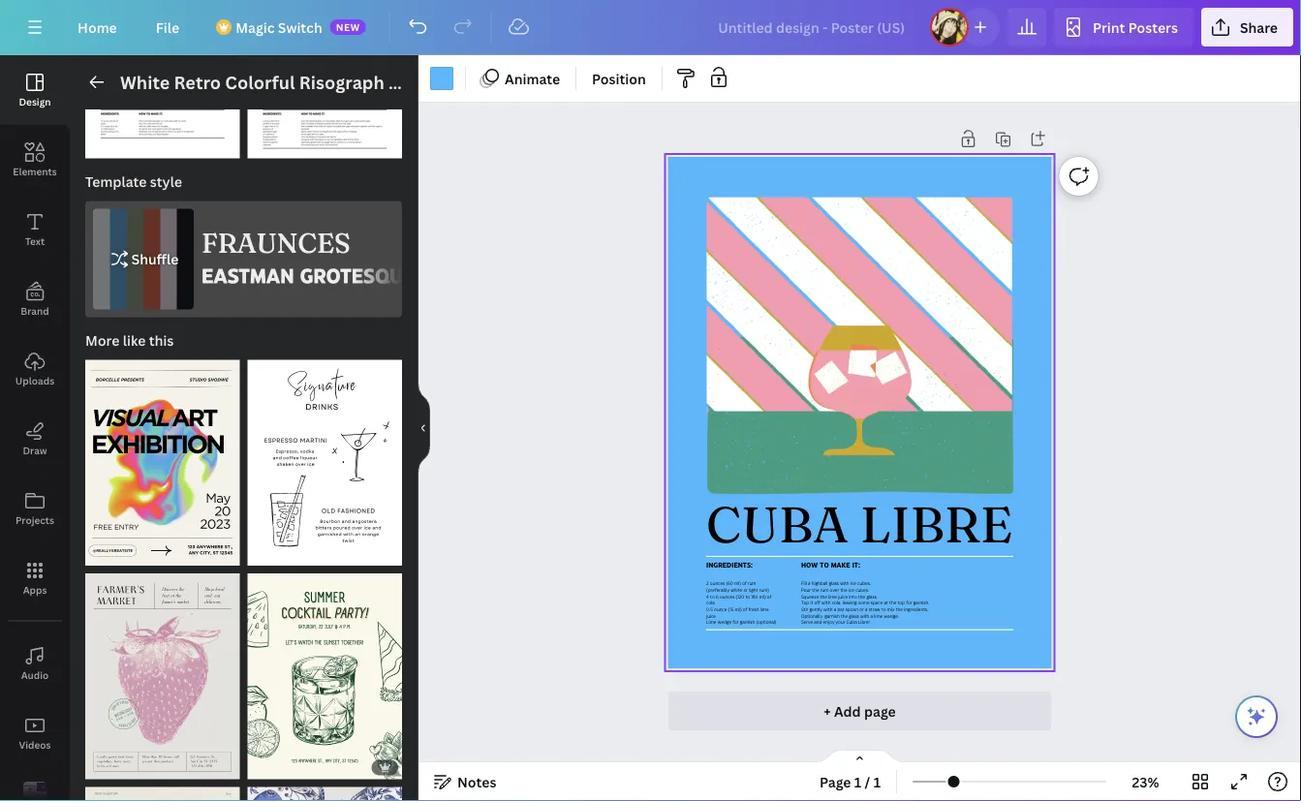 Task type: vqa. For each thing, say whether or not it's contained in the screenshot.
Risograph
yes



Task type: describe. For each thing, give the bounding box(es) containing it.
light
[[749, 588, 758, 594]]

posters
[[1129, 18, 1179, 36]]

brand
[[21, 304, 49, 317]]

#38b9ff image
[[430, 67, 454, 90]]

space
[[871, 601, 883, 606]]

page
[[820, 773, 852, 791]]

notes
[[458, 773, 497, 791]]

lime inside the 2 ounces (60 ml) of rum (preferably white or light rum) 4 to 6 ounces (120 to 180 ml) of cola 0.5 ounce (15 ml) of fresh lime juice lime wedge for garnish (optional)
[[761, 607, 769, 613]]

magic switch
[[236, 18, 322, 36]]

fill a highball glass with ice cubes. pour the rum over the ice cubes. squeeze the lime juice into the glass. top it off with cola, leaving some space at the top for garnish. stir gently with a bar spoon or a straw to mix the ingredients. optionally, garnish the glass with a lime wedge. serve and enjoy your cuba libre!
[[802, 582, 930, 626]]

for inside fill a highball glass with ice cubes. pour the rum over the ice cubes. squeeze the lime juice into the glass. top it off with cola, leaving some space at the top for garnish. stir gently with a bar spoon or a straw to mix the ingredients. optionally, garnish the glass with a lime wedge. serve and enjoy your cuba libre!
[[907, 601, 913, 606]]

this
[[149, 331, 174, 350]]

animate
[[505, 69, 560, 88]]

2 white retro colorful risograph illustrated cocktail poster image from the left
[[248, 0, 402, 158]]

top
[[802, 601, 810, 606]]

2
[[707, 582, 709, 587]]

cream white vintage pressed flower poster group
[[85, 776, 240, 802]]

more like this
[[85, 331, 174, 350]]

1 vertical spatial ice
[[849, 588, 855, 594]]

design
[[19, 95, 51, 108]]

0 vertical spatial ice
[[851, 582, 857, 587]]

poster
[[556, 70, 611, 94]]

animate button
[[474, 63, 568, 94]]

top
[[898, 601, 905, 606]]

rum inside the 2 ounces (60 ml) of rum (preferably white or light rum) 4 to 6 ounces (120 to 180 ml) of cola 0.5 ounce (15 ml) of fresh lime juice lime wedge for garnish (optional)
[[748, 582, 757, 587]]

projects
[[15, 514, 54, 527]]

rum)
[[760, 588, 770, 594]]

print
[[1093, 18, 1126, 36]]

libre
[[860, 493, 1013, 555]]

draw button
[[0, 404, 70, 474]]

and
[[815, 620, 822, 626]]

garnish inside fill a highball glass with ice cubes. pour the rum over the ice cubes. squeeze the lime juice into the glass. top it off with cola, leaving some space at the top for garnish. stir gently with a bar spoon or a straw to mix the ingredients. optionally, garnish the glass with a lime wedge. serve and enjoy your cuba libre!
[[825, 614, 840, 619]]

1 vertical spatial glass
[[849, 614, 860, 619]]

with down cola,
[[824, 607, 833, 613]]

wedge.
[[884, 614, 899, 619]]

a down some at right
[[866, 607, 868, 613]]

the up the mix
[[890, 601, 897, 606]]

show pages image
[[814, 749, 907, 765]]

2 vertical spatial of
[[743, 607, 748, 613]]

more
[[85, 331, 120, 350]]

the down 'bar'
[[841, 614, 848, 619]]

2 vertical spatial ml)
[[735, 607, 742, 613]]

your
[[836, 620, 846, 626]]

page
[[865, 702, 896, 721]]

6
[[716, 594, 719, 600]]

cola
[[707, 601, 715, 606]]

black and white minimalist signature drinks poster image
[[248, 360, 402, 566]]

gently
[[810, 607, 823, 613]]

0 vertical spatial cubes.
[[858, 582, 871, 587]]

uploads
[[15, 374, 54, 387]]

180
[[752, 594, 758, 600]]

like
[[123, 331, 146, 350]]

audio
[[21, 669, 49, 682]]

mix
[[888, 607, 895, 613]]

file
[[156, 18, 180, 36]]

beige and green vintage summer party poster group
[[248, 562, 402, 780]]

print posters button
[[1055, 8, 1194, 47]]

a right fill
[[808, 582, 811, 587]]

libre!
[[859, 620, 870, 626]]

audio button
[[0, 629, 70, 699]]

cola,
[[832, 601, 842, 606]]

2 ounces (60 ml) of rum (preferably white or light rum) 4 to 6 ounces (120 to 180 ml) of cola 0.5 ounce (15 ml) of fresh lime juice lime wedge for garnish (optional)
[[707, 582, 777, 626]]

23%
[[1133, 773, 1160, 791]]

1 vertical spatial ml)
[[760, 594, 766, 600]]

white retro colorful risograph illustrated cocktail poster
[[120, 70, 611, 94]]

ingredients.
[[905, 607, 929, 613]]

elements
[[13, 165, 57, 178]]

canva assistant image
[[1246, 706, 1269, 729]]

the right over
[[841, 588, 848, 594]]

brand button
[[0, 265, 70, 334]]

bar
[[838, 607, 845, 613]]

white
[[120, 70, 170, 94]]

cuba libre
[[707, 493, 1013, 555]]

0 vertical spatial glass
[[829, 582, 839, 587]]

videos
[[19, 739, 51, 752]]

videos button
[[0, 699, 70, 769]]

notes button
[[426, 767, 504, 798]]

glass.
[[867, 594, 878, 600]]

for inside the 2 ounces (60 ml) of rum (preferably white or light rum) 4 to 6 ounces (120 to 180 ml) of cola 0.5 ounce (15 ml) of fresh lime juice lime wedge for garnish (optional)
[[733, 620, 739, 626]]

(15
[[728, 607, 734, 613]]

white
[[731, 588, 743, 594]]

stir
[[802, 607, 809, 613]]

the up some at right
[[859, 594, 866, 600]]

draw
[[23, 444, 47, 457]]

(optional)
[[756, 620, 777, 626]]

make
[[831, 562, 851, 570]]

or inside the 2 ounces (60 ml) of rum (preferably white or light rum) 4 to 6 ounces (120 to 180 ml) of cola 0.5 ounce (15 ml) of fresh lime juice lime wedge for garnish (optional)
[[744, 588, 748, 594]]

colorful
[[225, 70, 295, 94]]

new
[[336, 20, 360, 33]]

the down top
[[896, 607, 903, 613]]

cuba
[[847, 620, 857, 626]]

(60
[[726, 582, 734, 587]]

spoon
[[846, 607, 859, 613]]

to left 6
[[711, 594, 715, 600]]

cuba
[[707, 493, 849, 555]]

magic
[[236, 18, 275, 36]]

file button
[[140, 8, 195, 47]]

how
[[802, 562, 818, 570]]

0 vertical spatial ml)
[[735, 582, 741, 587]]

1 white retro colorful risograph illustrated cocktail poster element from the left
[[85, 0, 240, 158]]

risograph
[[299, 70, 385, 94]]



Task type: locate. For each thing, give the bounding box(es) containing it.
garnish
[[825, 614, 840, 619], [740, 620, 755, 626]]

to left 180
[[746, 594, 750, 600]]

to inside fill a highball glass with ice cubes. pour the rum over the ice cubes. squeeze the lime juice into the glass. top it off with cola, leaving some space at the top for garnish. stir gently with a bar spoon or a straw to mix the ingredients. optionally, garnish the glass with a lime wedge. serve and enjoy your cuba libre!
[[882, 607, 886, 613]]

or
[[744, 588, 748, 594], [860, 607, 864, 613]]

0 horizontal spatial lime
[[761, 607, 769, 613]]

beige and green vintage summer party poster image
[[248, 574, 402, 780]]

cream white vintage pressed flower poster image
[[85, 788, 240, 802]]

1 horizontal spatial garnish
[[825, 614, 840, 619]]

cocktail
[[482, 70, 552, 94]]

0 vertical spatial ounces
[[710, 582, 725, 587]]

0 horizontal spatial 1
[[855, 773, 862, 791]]

for right top
[[907, 601, 913, 606]]

enjoy
[[824, 620, 835, 626]]

1 horizontal spatial 1
[[874, 773, 881, 791]]

main menu bar
[[0, 0, 1302, 55]]

2 horizontal spatial lime
[[875, 614, 883, 619]]

pale pink ivory simple minimalistic farmers market poster image
[[85, 574, 240, 780]]

juice inside fill a highball glass with ice cubes. pour the rum over the ice cubes. squeeze the lime juice into the glass. top it off with cola, leaving some space at the top for garnish. stir gently with a bar spoon or a straw to mix the ingredients. optionally, garnish the glass with a lime wedge. serve and enjoy your cuba libre!
[[839, 594, 848, 600]]

template
[[85, 172, 147, 191]]

1 horizontal spatial juice
[[839, 594, 848, 600]]

0 horizontal spatial or
[[744, 588, 748, 594]]

off
[[815, 601, 821, 606]]

garnish inside the 2 ounces (60 ml) of rum (preferably white or light rum) 4 to 6 ounces (120 to 180 ml) of cola 0.5 ounce (15 ml) of fresh lime juice lime wedge for garnish (optional)
[[740, 620, 755, 626]]

the up off
[[821, 594, 828, 600]]

juice up lime
[[707, 614, 716, 619]]

black and white minimalist signature drinks poster group
[[248, 348, 402, 566]]

1 horizontal spatial for
[[907, 601, 913, 606]]

1 vertical spatial or
[[860, 607, 864, 613]]

with up into on the bottom right
[[841, 582, 850, 587]]

1 vertical spatial ounces
[[720, 594, 735, 600]]

with up the libre!
[[861, 614, 870, 619]]

1 vertical spatial of
[[768, 594, 772, 600]]

fraunces eastman grotesque
[[202, 226, 415, 289]]

blue beige illustrated ceramic art workshop poster image
[[248, 788, 402, 802]]

1 vertical spatial rum
[[821, 588, 829, 594]]

1 white retro colorful risograph illustrated cocktail poster image from the left
[[85, 0, 240, 158]]

hide image
[[418, 382, 430, 475]]

it:
[[853, 562, 861, 570]]

juice up cola,
[[839, 594, 848, 600]]

highball
[[812, 582, 828, 587]]

at
[[884, 601, 889, 606]]

position
[[592, 69, 646, 88]]

+
[[824, 702, 831, 721]]

1 horizontal spatial glass
[[849, 614, 860, 619]]

0 horizontal spatial rum
[[748, 582, 757, 587]]

for right "wedge"
[[733, 620, 739, 626]]

white retro colorful risograph illustrated cocktail poster element
[[85, 0, 240, 158], [248, 0, 402, 158]]

1 horizontal spatial white retro colorful risograph illustrated cocktail poster element
[[248, 0, 402, 158]]

text button
[[0, 195, 70, 265]]

1 left "/"
[[855, 773, 862, 791]]

white retro colorful risograph illustrated cocktail poster image
[[85, 0, 240, 158], [248, 0, 402, 158]]

fresh
[[749, 607, 759, 613]]

4
[[707, 594, 709, 600]]

ml) down the rum)
[[760, 594, 766, 600]]

or down some at right
[[860, 607, 864, 613]]

page 1 / 1
[[820, 773, 881, 791]]

a
[[808, 582, 811, 587], [834, 607, 837, 613], [866, 607, 868, 613], [871, 614, 873, 619]]

juice
[[839, 594, 848, 600], [707, 614, 716, 619]]

to right how
[[820, 562, 829, 570]]

Design title text field
[[703, 8, 923, 47]]

1 vertical spatial juice
[[707, 614, 716, 619]]

1 horizontal spatial white retro colorful risograph illustrated cocktail poster image
[[248, 0, 402, 158]]

or left light
[[744, 588, 748, 594]]

ml) right the (15
[[735, 607, 742, 613]]

0 vertical spatial of
[[743, 582, 747, 587]]

0 vertical spatial for
[[907, 601, 913, 606]]

0 vertical spatial or
[[744, 588, 748, 594]]

ml) up white
[[735, 582, 741, 587]]

garnish down fresh
[[740, 620, 755, 626]]

rum down highball
[[821, 588, 829, 594]]

0 horizontal spatial white retro colorful risograph illustrated cocktail poster element
[[85, 0, 240, 158]]

the down highball
[[813, 588, 820, 594]]

ml)
[[735, 582, 741, 587], [760, 594, 766, 600], [735, 607, 742, 613]]

ingredients: how to make it:
[[707, 562, 861, 570]]

+ add page
[[824, 702, 896, 721]]

of
[[743, 582, 747, 587], [768, 594, 772, 600], [743, 607, 748, 613]]

rum
[[748, 582, 757, 587], [821, 588, 829, 594]]

wedge
[[718, 620, 732, 626]]

grotesque
[[300, 265, 415, 289]]

glass
[[829, 582, 839, 587], [849, 614, 860, 619]]

leaving
[[843, 601, 857, 606]]

lime down straw
[[875, 614, 883, 619]]

0 horizontal spatial glass
[[829, 582, 839, 587]]

ounces
[[710, 582, 725, 587], [720, 594, 735, 600]]

0 horizontal spatial for
[[733, 620, 739, 626]]

glass up over
[[829, 582, 839, 587]]

or inside fill a highball glass with ice cubes. pour the rum over the ice cubes. squeeze the lime juice into the glass. top it off with cola, leaving some space at the top for garnish. stir gently with a bar spoon or a straw to mix the ingredients. optionally, garnish the glass with a lime wedge. serve and enjoy your cuba libre!
[[860, 607, 864, 613]]

text
[[25, 235, 45, 248]]

ice
[[851, 582, 857, 587], [849, 588, 855, 594]]

lime down over
[[829, 594, 837, 600]]

0 horizontal spatial garnish
[[740, 620, 755, 626]]

uploads button
[[0, 334, 70, 404]]

for
[[907, 601, 913, 606], [733, 620, 739, 626]]

garnish up enjoy
[[825, 614, 840, 619]]

0 vertical spatial garnish
[[825, 614, 840, 619]]

garnish.
[[914, 601, 930, 606]]

ounces up (preferably
[[710, 582, 725, 587]]

over
[[830, 588, 840, 594]]

1 horizontal spatial lime
[[829, 594, 837, 600]]

rum inside fill a highball glass with ice cubes. pour the rum over the ice cubes. squeeze the lime juice into the glass. top it off with cola, leaving some space at the top for garnish. stir gently with a bar spoon or a straw to mix the ingredients. optionally, garnish the glass with a lime wedge. serve and enjoy your cuba libre!
[[821, 588, 829, 594]]

0 vertical spatial lime
[[829, 594, 837, 600]]

pour
[[802, 588, 811, 594]]

side panel tab list
[[0, 55, 70, 802]]

glass down 'spoon' at the right bottom
[[849, 614, 860, 619]]

some
[[859, 601, 870, 606]]

1 horizontal spatial rum
[[821, 588, 829, 594]]

(preferably
[[707, 588, 730, 594]]

squeeze
[[802, 594, 819, 600]]

ivory minimal visual art exhibition poster image
[[85, 360, 240, 566]]

ounce
[[714, 607, 727, 613]]

(120
[[736, 594, 745, 600]]

position button
[[585, 63, 654, 94]]

into
[[849, 594, 858, 600]]

lime right fresh
[[761, 607, 769, 613]]

home
[[78, 18, 117, 36]]

#38b9ff image
[[430, 67, 454, 90]]

share
[[1241, 18, 1279, 36]]

eastman
[[202, 265, 294, 289]]

2 vertical spatial lime
[[875, 614, 883, 619]]

fill
[[802, 582, 807, 587]]

pale pink ivory simple minimalistic farmers market poster group
[[85, 562, 240, 780]]

add
[[835, 702, 861, 721]]

apps
[[23, 584, 47, 597]]

rum up light
[[748, 582, 757, 587]]

optionally,
[[802, 614, 824, 619]]

ingredients:
[[707, 562, 753, 570]]

0 vertical spatial rum
[[748, 582, 757, 587]]

home link
[[62, 8, 133, 47]]

print posters
[[1093, 18, 1179, 36]]

it
[[811, 601, 814, 606]]

straw
[[869, 607, 881, 613]]

juice inside the 2 ounces (60 ml) of rum (preferably white or light rum) 4 to 6 ounces (120 to 180 ml) of cola 0.5 ounce (15 ml) of fresh lime juice lime wedge for garnish (optional)
[[707, 614, 716, 619]]

ounces right 6
[[720, 594, 735, 600]]

a left 'bar'
[[834, 607, 837, 613]]

of up white
[[743, 582, 747, 587]]

fraunces
[[202, 226, 351, 260]]

a down straw
[[871, 614, 873, 619]]

1 1 from the left
[[855, 773, 862, 791]]

of left fresh
[[743, 607, 748, 613]]

serve
[[802, 620, 813, 626]]

projects button
[[0, 474, 70, 544]]

cubes.
[[858, 582, 871, 587], [856, 588, 869, 594]]

1 vertical spatial garnish
[[740, 620, 755, 626]]

2 1 from the left
[[874, 773, 881, 791]]

with right off
[[822, 601, 831, 606]]

0 horizontal spatial juice
[[707, 614, 716, 619]]

1 vertical spatial for
[[733, 620, 739, 626]]

0 vertical spatial juice
[[839, 594, 848, 600]]

23% button
[[1115, 767, 1178, 798]]

apps button
[[0, 544, 70, 614]]

1 horizontal spatial or
[[860, 607, 864, 613]]

to down at
[[882, 607, 886, 613]]

ivory minimal visual art exhibition poster group
[[85, 348, 240, 566]]

0 horizontal spatial white retro colorful risograph illustrated cocktail poster image
[[85, 0, 240, 158]]

cubes. up glass.
[[858, 582, 871, 587]]

with
[[841, 582, 850, 587], [822, 601, 831, 606], [824, 607, 833, 613], [861, 614, 870, 619]]

blue beige illustrated ceramic art workshop poster group
[[248, 776, 402, 802]]

illustrated
[[389, 70, 478, 94]]

1 right "/"
[[874, 773, 881, 791]]

1 vertical spatial lime
[[761, 607, 769, 613]]

lime
[[829, 594, 837, 600], [761, 607, 769, 613], [875, 614, 883, 619]]

of down the rum)
[[768, 594, 772, 600]]

to
[[820, 562, 829, 570], [711, 594, 715, 600], [746, 594, 750, 600], [882, 607, 886, 613]]

cubes. up into on the bottom right
[[856, 588, 869, 594]]

2 white retro colorful risograph illustrated cocktail poster element from the left
[[248, 0, 402, 158]]

+ add page button
[[668, 692, 1052, 731]]

1 vertical spatial cubes.
[[856, 588, 869, 594]]



